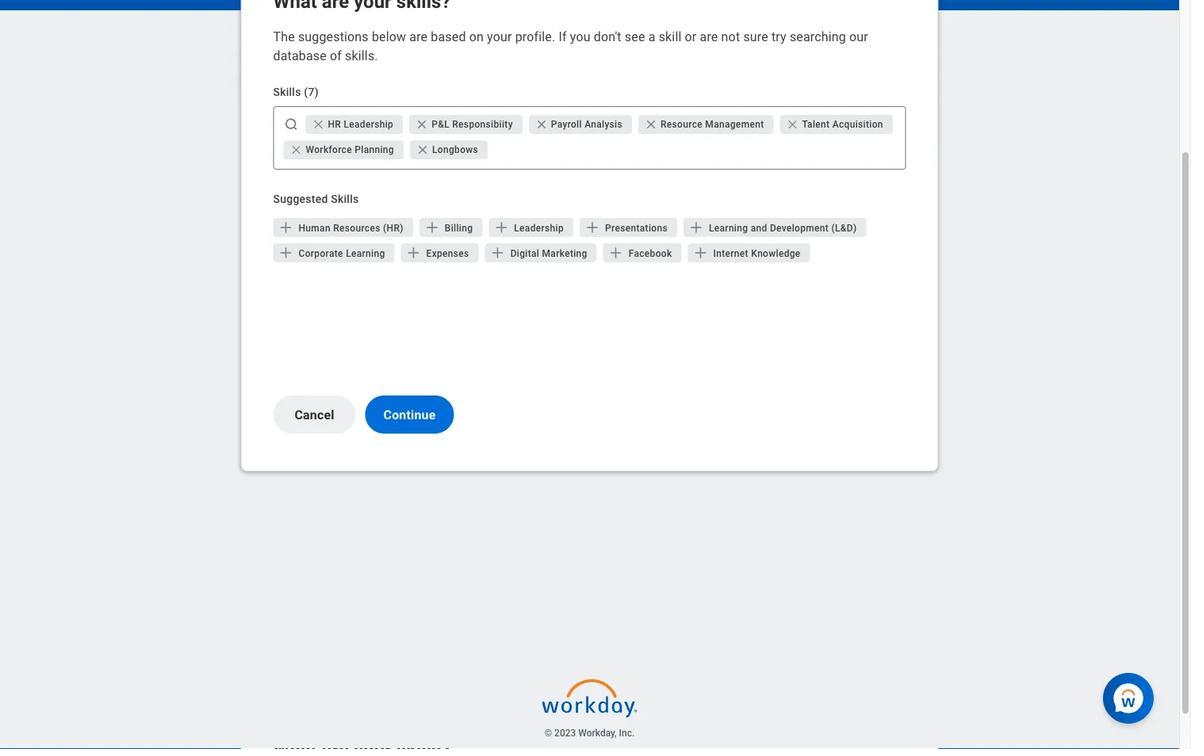 Task type: vqa. For each thing, say whether or not it's contained in the screenshot.
your
yes



Task type: describe. For each thing, give the bounding box(es) containing it.
analysis
[[585, 119, 623, 130]]

remove image inside talent acquisition button
[[786, 119, 799, 131]]

payroll analysis
[[551, 119, 623, 130]]

plus image for digital marketing
[[490, 245, 506, 261]]

remove image for longbows
[[416, 144, 432, 157]]

skills.
[[345, 48, 378, 63]]

logo image
[[542, 672, 637, 726]]

Skills (7) field
[[491, 142, 899, 158]]

billing button
[[419, 218, 482, 238]]

expenses button
[[401, 244, 479, 263]]

p&l
[[432, 119, 450, 130]]

1 vertical spatial leadership
[[514, 223, 564, 234]]

billing
[[445, 223, 473, 234]]

workforce planning button
[[284, 141, 404, 160]]

continue button
[[365, 396, 454, 434]]

suggestions
[[298, 29, 369, 44]]

longbows button
[[410, 141, 488, 160]]

remove image up longbows button
[[416, 119, 432, 131]]

plus image for expenses
[[406, 245, 422, 261]]

remove image inside workforce planning button
[[290, 144, 303, 157]]

hr leadership
[[328, 119, 394, 130]]

resource
[[661, 119, 703, 130]]

digital
[[510, 249, 539, 260]]

presentations
[[605, 223, 668, 234]]

inc.
[[619, 728, 635, 740]]

1 horizontal spatial skills
[[331, 193, 359, 206]]

remove image left payroll
[[535, 119, 548, 131]]

development
[[770, 223, 829, 234]]

learning and development (l&d) button
[[684, 218, 866, 238]]

plus image for learning and development (l&d)
[[688, 220, 704, 236]]

learning and development (l&d)
[[709, 223, 857, 234]]

remove image left hr
[[312, 119, 325, 131]]

database
[[273, 48, 327, 63]]

responsibiity
[[452, 119, 513, 130]]

internet
[[713, 249, 749, 260]]

or
[[685, 29, 697, 44]]

remove image up workforce
[[312, 119, 328, 131]]

payroll
[[551, 119, 582, 130]]

plus image for leadership
[[494, 220, 509, 236]]

human resources (hr)
[[299, 223, 403, 234]]

your
[[487, 29, 512, 44]]

facebook button
[[603, 244, 682, 263]]

resource management button
[[638, 115, 774, 134]]

don't
[[594, 29, 622, 44]]

talent
[[802, 119, 830, 130]]

remove image inside resource management button
[[645, 119, 657, 131]]

not
[[721, 29, 740, 44]]

press left arrow to navigate selected items field
[[491, 138, 899, 163]]

our
[[849, 29, 868, 44]]

©
[[545, 728, 552, 740]]

internet knowledge button
[[688, 244, 810, 263]]

remove image inside longbows button
[[416, 144, 429, 157]]

on
[[469, 29, 484, 44]]

profile.
[[515, 29, 555, 44]]

longbows
[[432, 145, 478, 156]]

remove image for resource management
[[645, 119, 661, 131]]

suggested skills
[[273, 193, 359, 206]]

digital marketing button
[[485, 244, 597, 263]]

skills (7)
[[273, 86, 319, 99]]

p&l responsibiity
[[432, 119, 513, 130]]

plus image for human resources (hr)
[[278, 220, 294, 236]]

cancel button
[[273, 396, 356, 434]]

0 horizontal spatial skills
[[273, 86, 301, 99]]

presentations button
[[580, 218, 677, 238]]

marketing
[[542, 249, 587, 260]]

try
[[772, 29, 787, 44]]

remove image inside talent acquisition button
[[786, 119, 802, 131]]

resources
[[333, 223, 380, 234]]

remove image for payroll analysis
[[535, 119, 551, 131]]

the
[[273, 29, 295, 44]]



Task type: locate. For each thing, give the bounding box(es) containing it.
human resources (hr) button
[[273, 218, 413, 238]]

remove image right management
[[786, 119, 802, 131]]

plus image for presentations
[[585, 220, 600, 236]]

plus image inside corporate learning button
[[278, 245, 294, 261]]

plus image left internet
[[693, 245, 709, 261]]

(7)
[[304, 86, 319, 99]]

2 are from the left
[[700, 29, 718, 44]]

skills left (7)
[[273, 86, 301, 99]]

hr leadership button
[[306, 115, 403, 134]]

plus image inside "learning and development (l&d)" button
[[688, 220, 704, 236]]

search image
[[284, 117, 299, 133]]

are right or
[[700, 29, 718, 44]]

plus image for billing
[[424, 220, 440, 236]]

talent acquisition button
[[780, 115, 893, 134]]

resource management
[[661, 119, 764, 130]]

you
[[570, 29, 591, 44]]

remove image left longbows
[[416, 144, 429, 157]]

expenses
[[426, 249, 469, 260]]

corporate learning button
[[273, 244, 395, 263]]

plus image up expenses button
[[424, 220, 440, 236]]

remove image
[[535, 119, 551, 131], [535, 119, 548, 131], [645, 119, 661, 131], [786, 119, 799, 131], [290, 144, 306, 157], [416, 144, 432, 157]]

1 vertical spatial learning
[[346, 249, 385, 260]]

remove image right analysis
[[645, 119, 661, 131]]

digital marketing
[[510, 249, 587, 260]]

corporate learning
[[299, 249, 385, 260]]

hr
[[328, 119, 341, 130]]

remove image left resource
[[645, 119, 657, 131]]

remove image inside resource management button
[[645, 119, 661, 131]]

based
[[431, 29, 466, 44]]

workforce planning
[[306, 145, 394, 156]]

cancel
[[295, 408, 334, 423]]

searching
[[790, 29, 846, 44]]

leadership up digital marketing button
[[514, 223, 564, 234]]

0 horizontal spatial leadership
[[344, 119, 394, 130]]

plus image for corporate learning
[[278, 245, 294, 261]]

1 horizontal spatial learning
[[709, 223, 748, 234]]

plus image inside human resources (hr) button
[[278, 220, 294, 236]]

plus image inside presentations button
[[585, 220, 600, 236]]

plus image inside facebook button
[[608, 245, 624, 261]]

are
[[409, 29, 428, 44], [700, 29, 718, 44]]

workforce
[[306, 145, 352, 156]]

plus image inside expenses button
[[406, 245, 422, 261]]

plus image inside billing button
[[424, 220, 440, 236]]

leadership button
[[489, 218, 573, 238]]

plus image inside the leadership button
[[494, 220, 509, 236]]

plus image down presentations button
[[608, 245, 624, 261]]

payroll analysis button
[[529, 115, 632, 134]]

remove image for workforce planning
[[290, 144, 306, 157]]

plus image left "digital" on the left of the page
[[490, 245, 506, 261]]

learning up internet
[[709, 223, 748, 234]]

learning
[[709, 223, 748, 234], [346, 249, 385, 260]]

acquisition
[[832, 119, 883, 130]]

plus image inside digital marketing button
[[490, 245, 506, 261]]

leadership
[[344, 119, 394, 130], [514, 223, 564, 234]]

remove image inside workforce planning button
[[290, 144, 306, 157]]

are right below
[[409, 29, 428, 44]]

2023
[[554, 728, 576, 740]]

if
[[559, 29, 567, 44]]

plus image
[[688, 220, 704, 236], [608, 245, 624, 261], [693, 245, 709, 261]]

learning inside corporate learning button
[[346, 249, 385, 260]]

skills up human resources (hr) button on the left of the page
[[331, 193, 359, 206]]

1 vertical spatial skills
[[331, 193, 359, 206]]

plus image
[[278, 220, 294, 236], [424, 220, 440, 236], [494, 220, 509, 236], [585, 220, 600, 236], [278, 245, 294, 261], [406, 245, 422, 261], [490, 245, 506, 261]]

skill
[[659, 29, 682, 44]]

plus image left expenses
[[406, 245, 422, 261]]

talent acquisition
[[802, 119, 883, 130]]

a
[[648, 29, 656, 44]]

0 horizontal spatial learning
[[346, 249, 385, 260]]

remove image
[[312, 119, 328, 131], [312, 119, 325, 131], [416, 119, 432, 131], [416, 119, 428, 131], [645, 119, 657, 131], [786, 119, 802, 131], [290, 144, 303, 157], [416, 144, 429, 157]]

plus image for internet knowledge
[[693, 245, 709, 261]]

management
[[705, 119, 764, 130]]

1 horizontal spatial leadership
[[514, 223, 564, 234]]

continue
[[383, 408, 436, 423]]

sure
[[743, 29, 768, 44]]

remove image left the p&l
[[416, 119, 428, 131]]

plus image left human
[[278, 220, 294, 236]]

remove image left 'talent'
[[786, 119, 799, 131]]

remove image down search "image"
[[290, 144, 303, 157]]

(hr)
[[383, 223, 403, 234]]

suggested
[[273, 193, 328, 206]]

workday,
[[578, 728, 617, 740]]

© 2023 workday, inc.
[[545, 728, 635, 740]]

plus image right billing
[[494, 220, 509, 236]]

and
[[751, 223, 767, 234]]

(l&d)
[[831, 223, 857, 234]]

plus image for facebook
[[608, 245, 624, 261]]

human
[[299, 223, 331, 234]]

1 are from the left
[[409, 29, 428, 44]]

learning inside "learning and development (l&d)" button
[[709, 223, 748, 234]]

1 horizontal spatial are
[[700, 29, 718, 44]]

0 vertical spatial learning
[[709, 223, 748, 234]]

below
[[372, 29, 406, 44]]

plus image left corporate
[[278, 245, 294, 261]]

corporate
[[299, 249, 343, 260]]

remove image down search "image"
[[290, 144, 306, 157]]

leadership up planning
[[344, 119, 394, 130]]

plus image up marketing
[[585, 220, 600, 236]]

the suggestions below are based on your profile. if you don't see a skill or are not sure try searching our database of skills.
[[273, 29, 868, 63]]

internet knowledge
[[713, 249, 801, 260]]

knowledge
[[751, 249, 801, 260]]

skills
[[273, 86, 301, 99], [331, 193, 359, 206]]

p&l responsibiity button
[[409, 115, 522, 134]]

0 horizontal spatial are
[[409, 29, 428, 44]]

plus image inside internet knowledge button
[[693, 245, 709, 261]]

facebook
[[629, 249, 672, 260]]

remove image inside longbows button
[[416, 144, 432, 157]]

of
[[330, 48, 342, 63]]

0 vertical spatial skills
[[273, 86, 301, 99]]

0 vertical spatial leadership
[[344, 119, 394, 130]]

remove image down the p&l
[[416, 144, 432, 157]]

plus image up internet knowledge button
[[688, 220, 704, 236]]

planning
[[355, 145, 394, 156]]

learning down resources
[[346, 249, 385, 260]]

see
[[625, 29, 645, 44]]

remove image left analysis
[[535, 119, 551, 131]]



